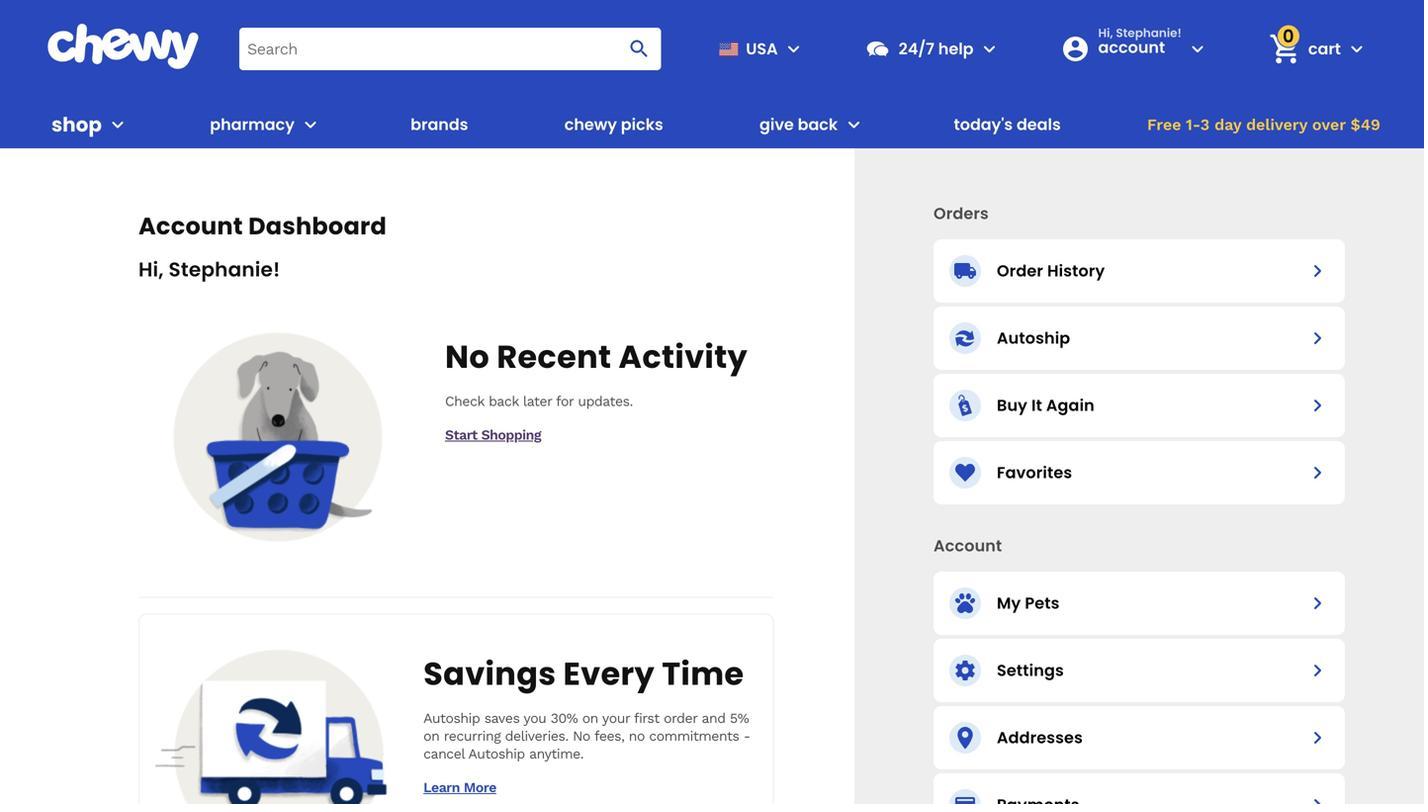Task type: describe. For each thing, give the bounding box(es) containing it.
0
[[1283, 23, 1295, 49]]

today's
[[954, 113, 1013, 136]]

menu image for usa dropdown button
[[782, 37, 806, 61]]

history
[[1048, 260, 1105, 282]]

commitments
[[649, 728, 740, 745]]

30%
[[551, 710, 578, 727]]

delivery
[[1247, 115, 1308, 134]]

chewy picks link
[[557, 101, 672, 148]]

no recent activity
[[445, 335, 748, 379]]

dashboard
[[248, 210, 387, 243]]

cart
[[1309, 37, 1341, 60]]

submit search image
[[628, 37, 652, 61]]

hi
[[139, 256, 159, 283]]

pharmacy menu image
[[299, 113, 322, 137]]

my
[[997, 592, 1021, 614]]

autoship saves you 30% on your first order and 5% on recurring deliveries. no fees, no commitments - cancel autoship anytime.
[[424, 710, 750, 762]]

again
[[1047, 394, 1095, 416]]

,
[[159, 256, 164, 283]]

it
[[1032, 394, 1043, 416]]

your
[[602, 710, 630, 727]]

autoship link
[[934, 307, 1345, 370]]

chewy
[[565, 113, 617, 136]]

over
[[1313, 115, 1346, 134]]

pharmacy link
[[202, 101, 295, 148]]

day
[[1215, 115, 1242, 134]]

Product search field
[[239, 27, 661, 70]]

anytime.
[[529, 746, 584, 762]]

account menu image
[[1186, 37, 1210, 61]]

autoship for autoship saves you 30% on your first order and 5% on recurring deliveries. no fees, no commitments - cancel autoship anytime.
[[424, 710, 480, 727]]

help
[[939, 37, 974, 60]]

give
[[760, 113, 794, 136]]

settings link
[[934, 639, 1345, 702]]

favorites link
[[934, 441, 1345, 505]]

more
[[464, 780, 497, 796]]

chewy support image
[[865, 36, 891, 62]]

you
[[524, 710, 546, 727]]

settings
[[997, 659, 1064, 682]]

site banner
[[0, 0, 1425, 148]]

order
[[997, 260, 1044, 282]]

24/7 help link
[[857, 25, 974, 72]]

favorites
[[997, 462, 1073, 484]]

back
[[798, 113, 838, 136]]

help menu image
[[978, 37, 1002, 61]]

stephanie
[[169, 256, 273, 283]]

buy
[[997, 394, 1028, 416]]

order
[[664, 710, 698, 727]]

account for account
[[934, 535, 1003, 557]]

usa
[[746, 37, 778, 60]]

items image
[[1268, 32, 1302, 66]]

2 vertical spatial autoship
[[468, 746, 525, 762]]

5%
[[730, 710, 749, 727]]

24/7
[[899, 37, 935, 60]]

location image
[[950, 726, 981, 750]]

savings every time
[[424, 652, 744, 696]]

and
[[702, 710, 726, 727]]

0 horizontal spatial on
[[424, 728, 440, 745]]

pets
[[1025, 592, 1060, 614]]

learn more link
[[424, 780, 497, 796]]

free 1-3 day delivery over $49
[[1148, 115, 1381, 134]]

check back later for updates.
[[445, 393, 633, 410]]

first
[[634, 710, 660, 727]]

today's deals
[[954, 113, 1061, 136]]



Task type: vqa. For each thing, say whether or not it's contained in the screenshot.
$0.95/OZ inside the duck & chicken $0.95/oz
no



Task type: locate. For each thing, give the bounding box(es) containing it.
1 horizontal spatial no
[[573, 728, 591, 745]]

$49
[[1351, 115, 1381, 134]]

order history
[[997, 260, 1105, 282]]

no down 30%
[[573, 728, 591, 745]]

start shopping link
[[445, 427, 541, 443]]

today's deals link
[[946, 101, 1069, 148]]

menu image inside shop popup button
[[106, 113, 130, 137]]

free
[[1148, 115, 1182, 134]]

0 vertical spatial on
[[582, 710, 598, 727]]

free 1-3 day delivery over $49 button
[[1142, 101, 1387, 148]]

1-
[[1186, 115, 1201, 134]]

autoship down recurring
[[468, 746, 525, 762]]

0 horizontal spatial no
[[445, 335, 490, 379]]

shop button
[[51, 101, 130, 148]]

chewy home image
[[46, 24, 200, 69]]

account dashboard
[[139, 210, 387, 243]]

menu image right the shop
[[106, 113, 130, 137]]

menu image
[[782, 37, 806, 61], [106, 113, 130, 137]]

addresses
[[997, 727, 1083, 749]]

0 horizontal spatial menu image
[[106, 113, 130, 137]]

!
[[273, 256, 280, 283]]

autoship for autoship
[[997, 327, 1071, 349]]

learn
[[424, 780, 460, 796]]

autoship up it
[[997, 327, 1071, 349]]

for
[[556, 393, 574, 410]]

buy it again
[[997, 394, 1095, 416]]

time
[[662, 652, 744, 696]]

1 horizontal spatial menu image
[[782, 37, 806, 61]]

1 vertical spatial menu image
[[106, 113, 130, 137]]

orders
[[934, 202, 989, 225]]

account
[[139, 210, 243, 243], [934, 535, 1003, 557]]

give back link
[[752, 101, 838, 148]]

1 vertical spatial autoship
[[424, 710, 480, 727]]

order history link
[[934, 239, 1345, 303]]

stephanie!
[[1116, 25, 1182, 41]]

0 vertical spatial account
[[139, 210, 243, 243]]

autoship up recurring
[[424, 710, 480, 727]]

autoship
[[997, 327, 1071, 349], [424, 710, 480, 727], [468, 746, 525, 762]]

0 vertical spatial no
[[445, 335, 490, 379]]

brands link
[[403, 101, 476, 148]]

shop
[[51, 111, 102, 139]]

menu image right usa
[[782, 37, 806, 61]]

0 vertical spatial menu image
[[782, 37, 806, 61]]

account up hi , stephanie !
[[139, 210, 243, 243]]

updates.
[[578, 393, 633, 410]]

my pets
[[997, 592, 1060, 614]]

drawing of a truck marked with the chewy autoship insignia image
[[155, 631, 403, 804]]

drawing of a dog in an empty shopping basket image
[[154, 314, 402, 561]]

on
[[582, 710, 598, 727], [424, 728, 440, 745]]

on left 'your'
[[582, 710, 598, 727]]

1 vertical spatial on
[[424, 728, 440, 745]]

no
[[445, 335, 490, 379], [573, 728, 591, 745]]

brands
[[411, 113, 468, 136]]

back
[[489, 393, 519, 410]]

give back
[[760, 113, 838, 136]]

paw image
[[950, 592, 981, 615]]

start
[[445, 427, 478, 443]]

check
[[445, 393, 484, 410]]

saves
[[484, 710, 520, 727]]

give back menu image
[[842, 113, 866, 137]]

hi,
[[1099, 25, 1113, 41]]

menu image for shop popup button
[[106, 113, 130, 137]]

no
[[629, 728, 645, 745]]

no up check at the left
[[445, 335, 490, 379]]

on up cancel
[[424, 728, 440, 745]]

every
[[563, 652, 655, 696]]

-
[[744, 728, 750, 745]]

start shopping
[[445, 427, 541, 443]]

account for account dashboard
[[139, 210, 243, 243]]

0 horizontal spatial account
[[139, 210, 243, 243]]

1 horizontal spatial on
[[582, 710, 598, 727]]

buy it again link
[[934, 374, 1345, 437]]

cart menu image
[[1345, 37, 1369, 61]]

activity
[[619, 335, 748, 379]]

learn more
[[424, 780, 497, 796]]

usa button
[[711, 25, 806, 72]]

no inside autoship saves you 30% on your first order and 5% on recurring deliveries. no fees, no commitments - cancel autoship anytime.
[[573, 728, 591, 745]]

1 horizontal spatial account
[[934, 535, 1003, 557]]

account
[[1099, 36, 1166, 58]]

fees,
[[595, 728, 625, 745]]

0 vertical spatial autoship
[[997, 327, 1071, 349]]

3
[[1201, 115, 1210, 134]]

menu image inside usa dropdown button
[[782, 37, 806, 61]]

1 vertical spatial no
[[573, 728, 591, 745]]

shopping
[[481, 427, 541, 443]]

pharmacy
[[210, 113, 295, 136]]

24/7 help
[[899, 37, 974, 60]]

picks
[[621, 113, 664, 136]]

deals
[[1017, 113, 1061, 136]]

deliveries.
[[505, 728, 569, 745]]

savings
[[424, 652, 556, 696]]

recent
[[497, 335, 612, 379]]

1 vertical spatial account
[[934, 535, 1003, 557]]

hi, stephanie! account
[[1099, 25, 1182, 58]]

hi , stephanie !
[[139, 256, 280, 283]]

Search text field
[[239, 27, 661, 70]]

account up paw image
[[934, 535, 1003, 557]]

recurring
[[444, 728, 501, 745]]

later
[[523, 393, 552, 410]]

chewy picks
[[565, 113, 664, 136]]

cancel
[[424, 746, 465, 762]]



